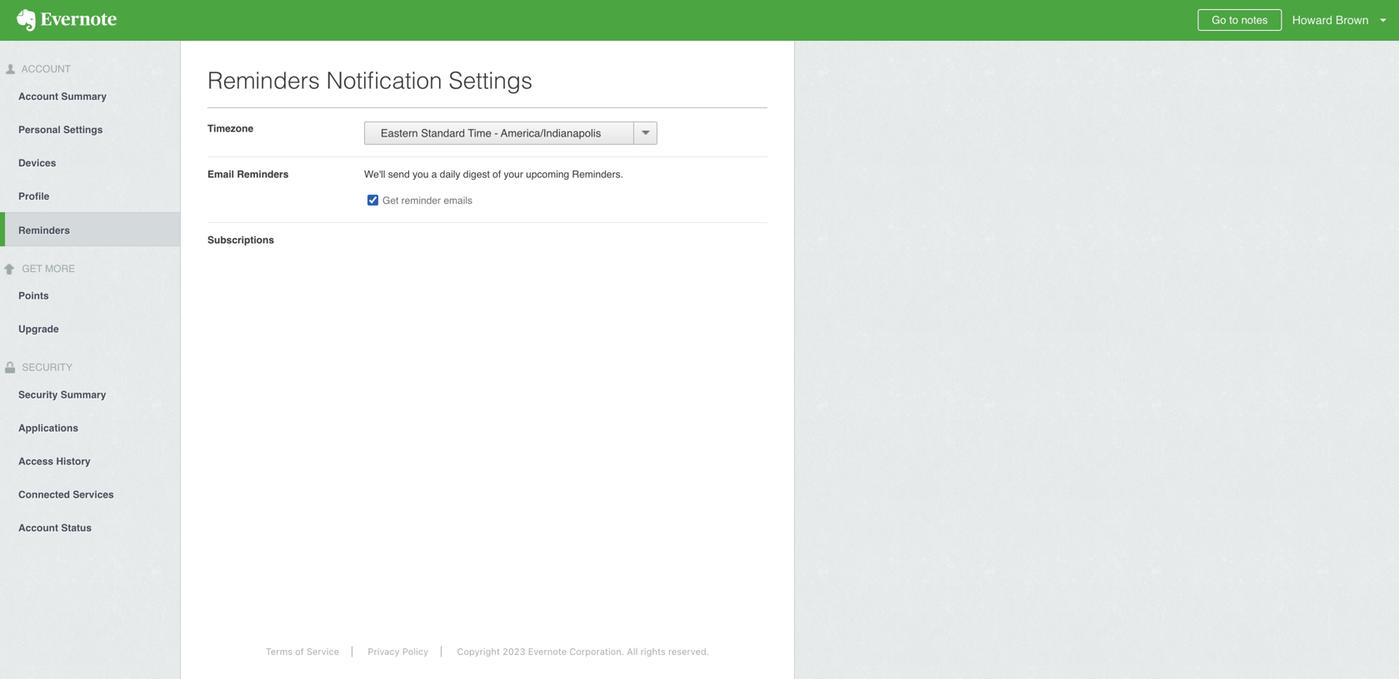 Task type: describe. For each thing, give the bounding box(es) containing it.
access history
[[18, 456, 91, 468]]

reminders for reminders link at the left top
[[18, 225, 70, 236]]

get for get reminder emails
[[382, 195, 399, 207]]

howard
[[1292, 13, 1332, 27]]

privacy policy
[[368, 647, 428, 658]]

status
[[61, 523, 92, 534]]

connected
[[18, 489, 70, 501]]

access
[[18, 456, 53, 468]]

get reminder emails
[[382, 195, 473, 207]]

summary for account summary
[[61, 91, 107, 102]]

upgrade link
[[0, 312, 180, 345]]

upcoming
[[526, 169, 569, 180]]

account for account summary
[[18, 91, 58, 102]]

get for get more
[[22, 263, 42, 275]]

you
[[413, 169, 429, 180]]

go to notes
[[1212, 14, 1268, 26]]

digest
[[463, 169, 490, 180]]

copyright
[[457, 647, 500, 658]]

access history link
[[0, 444, 180, 478]]

more
[[45, 263, 75, 275]]

notes
[[1241, 14, 1268, 26]]

summary for security summary
[[61, 389, 106, 401]]

-
[[494, 127, 498, 140]]

terms of service link
[[253, 647, 352, 658]]

evernote link
[[0, 0, 133, 41]]

go
[[1212, 14, 1226, 26]]

service
[[307, 647, 339, 658]]

points link
[[0, 279, 180, 312]]

all
[[627, 647, 638, 658]]

brown
[[1336, 13, 1369, 27]]

standard
[[421, 127, 465, 140]]

privacy policy link
[[355, 647, 442, 658]]

security for security
[[19, 362, 73, 374]]

america/indianapolis
[[501, 127, 601, 140]]

terms of service
[[266, 647, 339, 658]]

history
[[56, 456, 91, 468]]

applications
[[18, 423, 78, 434]]

howard brown
[[1292, 13, 1369, 27]]

personal settings
[[18, 124, 103, 136]]

points
[[18, 290, 49, 302]]

rights
[[640, 647, 666, 658]]

notification
[[326, 67, 442, 94]]



Task type: locate. For each thing, give the bounding box(es) containing it.
timezone
[[207, 123, 253, 135]]

account down connected
[[18, 523, 58, 534]]

summary
[[61, 91, 107, 102], [61, 389, 106, 401]]

email reminders
[[207, 169, 289, 180]]

2023
[[503, 647, 525, 658]]

1 vertical spatial account
[[18, 91, 58, 102]]

reminders notification settings
[[207, 67, 533, 94]]

security summary
[[18, 389, 106, 401]]

account status
[[18, 523, 92, 534]]

security for security summary
[[18, 389, 58, 401]]

a
[[431, 169, 437, 180]]

0 horizontal spatial of
[[295, 647, 304, 658]]

1 vertical spatial security
[[18, 389, 58, 401]]

security summary link
[[0, 378, 180, 411]]

account inside 'link'
[[18, 91, 58, 102]]

summary inside 'link'
[[61, 91, 107, 102]]

reminder
[[401, 195, 441, 207]]

security up security summary
[[19, 362, 73, 374]]

subscriptions
[[207, 235, 274, 246]]

0 horizontal spatial settings
[[63, 124, 103, 136]]

reminders
[[207, 67, 320, 94], [237, 169, 289, 180], [18, 225, 70, 236]]

profile link
[[0, 179, 180, 212]]

account up 'personal'
[[18, 91, 58, 102]]

connected services
[[18, 489, 114, 501]]

settings up 'eastern standard time - america/indianapolis'
[[449, 67, 533, 94]]

1 horizontal spatial settings
[[449, 67, 533, 94]]

Get reminder emails checkbox
[[367, 195, 378, 206]]

0 vertical spatial security
[[19, 362, 73, 374]]

0 vertical spatial account
[[19, 63, 71, 75]]

1 vertical spatial reminders
[[237, 169, 289, 180]]

0 vertical spatial settings
[[449, 67, 533, 94]]

email
[[207, 169, 234, 180]]

reminders up timezone on the left of page
[[207, 67, 320, 94]]

to
[[1229, 14, 1238, 26]]

go to notes link
[[1198, 9, 1282, 31]]

0 vertical spatial of
[[493, 169, 501, 180]]

your
[[504, 169, 523, 180]]

settings
[[449, 67, 533, 94], [63, 124, 103, 136]]

services
[[73, 489, 114, 501]]

of right terms
[[295, 647, 304, 658]]

get
[[382, 195, 399, 207], [22, 263, 42, 275]]

1 vertical spatial of
[[295, 647, 304, 658]]

1 horizontal spatial of
[[493, 169, 501, 180]]

account status link
[[0, 511, 180, 544]]

of left your
[[493, 169, 501, 180]]

reminders.
[[572, 169, 623, 180]]

get right get reminder emails option
[[382, 195, 399, 207]]

summary up the applications link
[[61, 389, 106, 401]]

evernote
[[528, 647, 567, 658]]

evernote image
[[0, 9, 133, 32]]

security
[[19, 362, 73, 374], [18, 389, 58, 401]]

personal settings link
[[0, 112, 180, 146]]

0 vertical spatial get
[[382, 195, 399, 207]]

profile
[[18, 191, 49, 202]]

time
[[468, 127, 491, 140]]

reminders link
[[5, 212, 180, 246]]

get up points
[[22, 263, 42, 275]]

howard brown link
[[1288, 0, 1399, 41]]

account for account status
[[18, 523, 58, 534]]

account for account
[[19, 63, 71, 75]]

we'll
[[364, 169, 385, 180]]

0 horizontal spatial get
[[22, 263, 42, 275]]

we'll send you a daily digest of your upcoming reminders.
[[364, 169, 623, 180]]

2 vertical spatial reminders
[[18, 225, 70, 236]]

1 vertical spatial settings
[[63, 124, 103, 136]]

reserved.
[[668, 647, 709, 658]]

0 vertical spatial summary
[[61, 91, 107, 102]]

devices link
[[0, 146, 180, 179]]

policy
[[402, 647, 428, 658]]

1 horizontal spatial get
[[382, 195, 399, 207]]

eastern standard time - america/indianapolis
[[372, 127, 601, 140]]

reminders right email in the left top of the page
[[237, 169, 289, 180]]

settings up devices link
[[63, 124, 103, 136]]

devices
[[18, 157, 56, 169]]

0 vertical spatial reminders
[[207, 67, 320, 94]]

account summary
[[18, 91, 107, 102]]

of
[[493, 169, 501, 180], [295, 647, 304, 658]]

reminders down 'profile'
[[18, 225, 70, 236]]

personal
[[18, 124, 61, 136]]

account summary link
[[0, 79, 180, 112]]

corporation.
[[569, 647, 624, 658]]

reminders for reminders notification settings
[[207, 67, 320, 94]]

terms
[[266, 647, 292, 658]]

daily
[[440, 169, 460, 180]]

get more
[[19, 263, 75, 275]]

1 vertical spatial summary
[[61, 389, 106, 401]]

1 vertical spatial get
[[22, 263, 42, 275]]

copyright 2023 evernote corporation. all rights reserved.
[[457, 647, 709, 658]]

connected services link
[[0, 478, 180, 511]]

emails
[[444, 195, 473, 207]]

2 vertical spatial account
[[18, 523, 58, 534]]

applications link
[[0, 411, 180, 444]]

summary up personal settings link
[[61, 91, 107, 102]]

upgrade
[[18, 324, 59, 335]]

account up account summary
[[19, 63, 71, 75]]

send
[[388, 169, 410, 180]]

privacy
[[368, 647, 400, 658]]

security up applications
[[18, 389, 58, 401]]

account
[[19, 63, 71, 75], [18, 91, 58, 102], [18, 523, 58, 534]]

eastern
[[381, 127, 418, 140]]



Task type: vqa. For each thing, say whether or not it's contained in the screenshot.
Highlight icon
no



